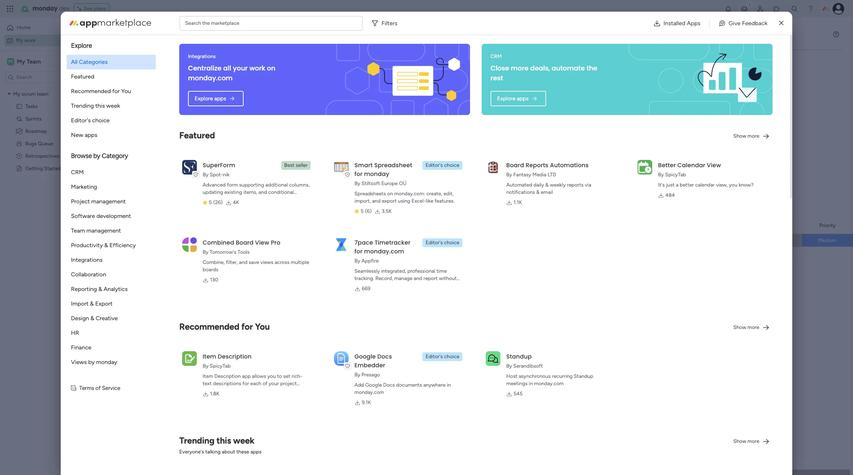 Task type: locate. For each thing, give the bounding box(es) containing it.
editor's choice up anywhere
[[426, 354, 460, 360]]

board inside board reports automations by fantasy media ltd
[[506, 161, 524, 170]]

by up the text
[[203, 364, 209, 370]]

1 vertical spatial show
[[733, 325, 746, 331]]

0 horizontal spatial explore apps
[[195, 95, 226, 102]]

item inside item description app allows you to set rich- text descriptions for each of your project items
[[203, 374, 213, 380]]

9.1k
[[362, 400, 371, 406]]

of right the terms on the bottom left of page
[[95, 386, 101, 392]]

0 vertical spatial google
[[355, 353, 376, 361]]

1 vertical spatial 5
[[361, 209, 364, 215]]

you right view,
[[729, 182, 738, 188]]

like
[[426, 198, 433, 205]]

0 horizontal spatial crm
[[71, 169, 84, 176]]

team down software
[[71, 228, 85, 235]]

1 horizontal spatial view
[[707, 161, 721, 170]]

integrations
[[188, 53, 216, 60], [71, 257, 103, 264]]

host asynchronous recurring standup meetings in monday.com
[[506, 374, 593, 387]]

1 vertical spatial monday
[[364, 170, 389, 179]]

app logo image
[[182, 160, 197, 175], [334, 160, 349, 175], [486, 160, 500, 175], [638, 160, 652, 175], [182, 238, 197, 252], [334, 238, 349, 252], [182, 352, 197, 366], [334, 352, 349, 366], [486, 352, 500, 366]]

apps marketplace image
[[70, 19, 151, 28]]

1 horizontal spatial /
[[160, 91, 163, 100]]

notifications image
[[725, 5, 732, 12]]

my for my work
[[16, 37, 23, 43]]

1 vertical spatial featured
[[179, 130, 215, 141]]

record,
[[375, 276, 393, 282]]

2 vertical spatial monday
[[96, 359, 117, 366]]

editor's for google docs embedder
[[426, 354, 443, 360]]

5 for smart spreadsheet for monday
[[361, 209, 364, 215]]

your right all
[[233, 64, 248, 73]]

0 horizontal spatial you
[[121, 88, 131, 95]]

2 explore apps from the left
[[497, 95, 529, 102]]

item description by spicytab
[[203, 353, 252, 370]]

and right items,
[[259, 190, 267, 196]]

0 horizontal spatial the
[[202, 20, 210, 26]]

0 horizontal spatial board
[[236, 239, 254, 247]]

0 horizontal spatial trending
[[71, 102, 94, 109]]

development
[[96, 213, 131, 220]]

monday.com inside add google docs documents anywhere in monday.com
[[355, 390, 384, 396]]

you left to
[[267, 374, 276, 380]]

to
[[277, 374, 282, 380]]

inbox image
[[741, 5, 748, 12]]

1 horizontal spatial of
[[263, 381, 267, 387]]

tools
[[238, 250, 250, 256]]

monday up service at the bottom
[[96, 359, 117, 366]]

monday.com inside centralize all your work on monday.com
[[188, 74, 233, 83]]

editor's up time at right bottom
[[426, 240, 443, 246]]

view inside better calendar view by spicytab
[[707, 161, 721, 170]]

google
[[355, 353, 376, 361], [365, 383, 382, 389]]

editor's up new apps
[[71, 117, 91, 124]]

1 vertical spatial description
[[214, 374, 241, 380]]

editor's choice up time at right bottom
[[426, 240, 460, 246]]

0 horizontal spatial you
[[267, 374, 276, 380]]

3 show more from the top
[[733, 439, 760, 445]]

0 vertical spatial 0
[[165, 93, 168, 100]]

1 horizontal spatial week
[[233, 436, 254, 447]]

monday.com
[[188, 74, 233, 83], [364, 248, 404, 256], [534, 381, 564, 387], [355, 390, 384, 396]]

more
[[511, 64, 529, 73], [748, 133, 760, 139], [748, 325, 760, 331], [748, 439, 760, 445]]

1 horizontal spatial standup
[[574, 374, 593, 380]]

board up tools
[[236, 239, 254, 247]]

plans
[[94, 5, 106, 12]]

in inside add google docs documents anywhere in monday.com
[[447, 383, 451, 389]]

0 horizontal spatial on
[[267, 64, 275, 73]]

1 horizontal spatial spicytab
[[665, 172, 686, 178]]

0 vertical spatial docs
[[377, 353, 392, 361]]

give feedback link
[[713, 16, 773, 31]]

& for efficiency
[[104, 242, 108, 249]]

feedback
[[742, 20, 768, 27]]

my inside button
[[16, 37, 23, 43]]

monday inside smart spreadsheet for monday
[[364, 170, 389, 179]]

0 vertical spatial you
[[729, 182, 738, 188]]

the right search
[[202, 20, 210, 26]]

anywhere
[[423, 383, 446, 389]]

spicytab up a
[[665, 172, 686, 178]]

explore up all on the left top of the page
[[71, 42, 92, 50]]

0 vertical spatial management
[[91, 198, 126, 205]]

combined
[[203, 239, 234, 247]]

0 vertical spatial trending
[[71, 102, 94, 109]]

on inside centralize all your work on monday.com
[[267, 64, 275, 73]]

management up development
[[91, 198, 126, 205]]

0 horizontal spatial spicytab
[[210, 364, 231, 370]]

2 vertical spatial show more
[[733, 439, 760, 445]]

by inside the standup by serandibsoft
[[506, 364, 512, 370]]

for inside smart spreadsheet for monday
[[355, 170, 363, 179]]

explore apps for monday.com
[[195, 95, 226, 102]]

1 vertical spatial integrations
[[71, 257, 103, 264]]

explore for close more deals, automate the rest
[[497, 95, 516, 102]]

fantasy
[[513, 172, 531, 178]]

1.8k
[[210, 391, 219, 398]]

without
[[439, 276, 457, 282]]

reporting
[[71, 286, 97, 293]]

docs left documents
[[383, 383, 395, 389]]

& left export
[[90, 301, 94, 308]]

choice
[[92, 117, 110, 124], [444, 162, 460, 169], [444, 240, 460, 246], [444, 354, 460, 360]]

standup right the recurring
[[574, 374, 593, 380]]

work
[[129, 28, 159, 44]]

by inside board reports automations by fantasy media ltd
[[506, 172, 512, 178]]

team right up
[[136, 238, 148, 244]]

0 horizontal spatial of
[[95, 386, 101, 392]]

0 horizontal spatial standup
[[506, 353, 532, 361]]

5
[[209, 200, 212, 206], [361, 209, 364, 215]]

by right browse at left top
[[93, 152, 100, 160]]

1 item from the top
[[203, 353, 216, 361]]

and inside spreadsheets on monday.com: create, edit, import, and export using excel-like features.
[[372, 198, 381, 205]]

and inside advanced form supporting additional columns, updating existing items, and conditional filtering
[[259, 190, 267, 196]]

you
[[121, 88, 131, 95], [255, 322, 270, 333]]

show more for you
[[733, 325, 760, 331]]

filtering
[[203, 197, 220, 203]]

484
[[665, 192, 675, 199]]

0 inside past dates / 0 items
[[165, 93, 168, 100]]

on
[[267, 64, 275, 73], [387, 191, 393, 197]]

seller
[[296, 162, 308, 169]]

your
[[233, 64, 248, 73], [269, 381, 279, 387]]

banner logo image for centralize all your work on monday.com
[[366, 44, 461, 115]]

my right "caret down" icon
[[13, 91, 20, 97]]

show more button for you
[[731, 322, 773, 334]]

in inside host asynchronous recurring standup meetings in monday.com
[[529, 381, 533, 387]]

view inside combined board view pro by tomorrow's tools
[[255, 239, 269, 247]]

1 vertical spatial the
[[587, 64, 597, 73]]

1 vertical spatial your
[[269, 381, 279, 387]]

1 horizontal spatial banner logo image
[[692, 49, 764, 110]]

0 vertical spatial show
[[733, 133, 746, 139]]

1 horizontal spatial recommended for you
[[179, 322, 270, 333]]

week
[[106, 102, 120, 109], [233, 436, 254, 447]]

in down asynchronous
[[529, 381, 533, 387]]

seamlessly integrated, professional time tracking. record, manage and report without the extra work.
[[355, 269, 457, 289]]

this up the everyone's talking about these apps
[[216, 436, 231, 447]]

standup up serandibsoft
[[506, 353, 532, 361]]

better
[[680, 182, 694, 188]]

monday.com down centralize
[[188, 74, 233, 83]]

home
[[17, 25, 31, 31]]

2 vertical spatial show
[[733, 439, 746, 445]]

google up the embedder
[[355, 353, 376, 361]]

show more button for week
[[731, 436, 773, 448]]

recommended for you up item description by spicytab
[[179, 322, 270, 333]]

bugs queue
[[25, 141, 53, 147]]

reports
[[526, 161, 549, 170]]

1 vertical spatial on
[[387, 191, 393, 197]]

1 vertical spatial 0
[[164, 172, 167, 179]]

set
[[119, 238, 127, 244]]

features.
[[435, 198, 455, 205]]

0 vertical spatial 5
[[209, 200, 212, 206]]

0 horizontal spatial banner logo image
[[366, 44, 461, 115]]

by left appfire
[[355, 258, 360, 265]]

the down tracking.
[[355, 283, 362, 289]]

2 vertical spatial the
[[355, 283, 362, 289]]

customize
[[245, 61, 270, 67]]

Search in workspace field
[[15, 73, 61, 82]]

1 vertical spatial google
[[365, 383, 382, 389]]

work inside my work button
[[24, 37, 36, 43]]

sprints
[[25, 116, 42, 122]]

apps right these
[[250, 450, 262, 456]]

and inside seamlessly integrated, professional time tracking. record, manage and report without the extra work.
[[414, 276, 422, 282]]

past dates / 0 items
[[123, 91, 182, 100]]

monday.com down the recurring
[[534, 381, 564, 387]]

by left fantasy
[[506, 172, 512, 178]]

2 horizontal spatial explore
[[497, 95, 516, 102]]

my inside list box
[[13, 91, 20, 97]]

1 vertical spatial view
[[255, 239, 269, 247]]

editor's up anywhere
[[426, 354, 443, 360]]

1 horizontal spatial explore apps
[[497, 95, 529, 102]]

0 vertical spatial recommended
[[71, 88, 111, 95]]

1 vertical spatial trending this week
[[179, 436, 254, 447]]

& up export
[[98, 286, 102, 293]]

spreadsheets on monday.com: create, edit, import, and export using excel-like features.
[[355, 191, 455, 205]]

later
[[123, 196, 140, 206]]

0 vertical spatial on
[[267, 64, 275, 73]]

monday.com down the "timetracker"
[[364, 248, 404, 256]]

integrations up hide
[[188, 53, 216, 60]]

trending this week up the everyone's talking about these apps
[[179, 436, 254, 447]]

0 vertical spatial show more
[[733, 133, 760, 139]]

0 vertical spatial recommended for you
[[71, 88, 131, 95]]

priority
[[819, 223, 836, 229]]

show for week
[[733, 439, 746, 445]]

choice up time at right bottom
[[444, 240, 460, 246]]

1 show more button from the top
[[731, 131, 773, 142]]

show more for week
[[733, 439, 760, 445]]

description inside item description app allows you to set rich- text descriptions for each of your project items
[[214, 374, 241, 380]]

5 left (6)
[[361, 209, 364, 215]]

item inside item description by spicytab
[[203, 353, 216, 361]]

editor's
[[71, 117, 91, 124], [426, 162, 443, 169], [426, 240, 443, 246], [426, 354, 443, 360]]

my down home
[[16, 37, 23, 43]]

your inside item description app allows you to set rich- text descriptions for each of your project items
[[269, 381, 279, 387]]

public board image
[[16, 165, 23, 172]]

1 vertical spatial week
[[233, 436, 254, 447]]

more for recommended for you
[[748, 325, 760, 331]]

& left efficiency
[[104, 242, 108, 249]]

choice for smart spreadsheet for monday
[[444, 162, 460, 169]]

& right design
[[90, 315, 94, 322]]

1 vertical spatial trending
[[179, 436, 214, 447]]

trending up new apps
[[71, 102, 94, 109]]

started
[[44, 166, 61, 172]]

management
[[91, 198, 126, 205], [86, 228, 121, 235]]

view left the pro
[[255, 239, 269, 247]]

1 show from the top
[[733, 133, 746, 139]]

add google docs documents anywhere in monday.com
[[355, 383, 451, 396]]

terms of service link
[[79, 385, 120, 393]]

you inside item description app allows you to set rich- text descriptions for each of your project items
[[267, 374, 276, 380]]

export
[[382, 198, 397, 205]]

crm up close
[[491, 53, 502, 60]]

see plans
[[84, 5, 106, 12]]

monday left dev
[[33, 4, 58, 13]]

4k
[[233, 200, 239, 206]]

/ right later
[[141, 196, 145, 206]]

management up "productivity & efficiency"
[[86, 228, 121, 235]]

getting started
[[25, 166, 61, 172]]

0 vertical spatial team
[[26, 58, 41, 65]]

app logo image for host asynchronous recurring standup meetings in monday.com
[[486, 352, 500, 366]]

google inside google docs embedder
[[355, 353, 376, 361]]

explore down rest
[[497, 95, 516, 102]]

1 horizontal spatial the
[[355, 283, 362, 289]]

3 show more button from the top
[[731, 436, 773, 448]]

work down home
[[24, 37, 36, 43]]

& for export
[[90, 301, 94, 308]]

trending this week up new apps
[[71, 102, 120, 109]]

docs up the embedder
[[377, 353, 392, 361]]

1 horizontal spatial recommended
[[179, 322, 239, 333]]

0 items
[[164, 172, 181, 179]]

1 horizontal spatial on
[[387, 191, 393, 197]]

these
[[236, 450, 249, 456]]

add
[[355, 383, 364, 389]]

1 horizontal spatial you
[[255, 322, 270, 333]]

None search field
[[108, 59, 177, 70]]

app logo image for seamlessly integrated, professional time tracking. record, manage and report without the extra work.
[[334, 238, 349, 252]]

by for views
[[88, 359, 95, 366]]

team up the search in workspace field on the left of page
[[26, 58, 41, 65]]

2 item from the top
[[203, 374, 213, 380]]

0 vertical spatial crm
[[491, 53, 502, 60]]

automate
[[552, 64, 585, 73]]

dates
[[139, 91, 158, 100]]

my inside workspace selection element
[[17, 58, 25, 65]]

trending up everyone's
[[179, 436, 214, 447]]

and down the professional
[[414, 276, 422, 282]]

my
[[110, 28, 127, 44], [16, 37, 23, 43], [17, 58, 25, 65], [13, 91, 20, 97]]

productivity & efficiency
[[71, 242, 136, 249]]

more for featured
[[748, 133, 760, 139]]

0 vertical spatial view
[[707, 161, 721, 170]]

0 vertical spatial item
[[203, 353, 216, 361]]

apps right new
[[85, 132, 97, 139]]

1 vertical spatial this
[[216, 436, 231, 447]]

board up fantasy
[[506, 161, 524, 170]]

1 horizontal spatial integrations
[[188, 53, 216, 60]]

0 horizontal spatial team
[[26, 58, 41, 65]]

Filter dashboard by text search field
[[108, 59, 177, 70]]

docs inside google docs embedder
[[377, 353, 392, 361]]

1 show more from the top
[[733, 133, 760, 139]]

extra
[[363, 283, 375, 289]]

1.1k
[[514, 200, 522, 206]]

item description app allows you to set rich- text descriptions for each of your project items
[[203, 374, 302, 395]]

2 horizontal spatial monday
[[364, 170, 389, 179]]

1 horizontal spatial your
[[269, 381, 279, 387]]

2 show more from the top
[[733, 325, 760, 331]]

description inside item description by spicytab
[[218, 353, 252, 361]]

more for trending this week
[[748, 439, 760, 445]]

installed
[[664, 20, 685, 27]]

choice up edit,
[[444, 162, 460, 169]]

of inside item description app allows you to set rich- text descriptions for each of your project items
[[263, 381, 267, 387]]

explore apps down centralize
[[195, 95, 226, 102]]

team inside workspace selection element
[[26, 58, 41, 65]]

trending this week
[[71, 102, 120, 109], [179, 436, 254, 447]]

choice up anywhere
[[444, 354, 460, 360]]

2 show from the top
[[733, 325, 746, 331]]

spicytab inside better calendar view by spicytab
[[665, 172, 686, 178]]

list box
[[0, 86, 93, 274]]

0 vertical spatial work
[[24, 37, 36, 43]]

1 horizontal spatial explore
[[195, 95, 213, 102]]

2 vertical spatial team
[[136, 238, 148, 244]]

everyone's talking about these apps
[[179, 450, 262, 456]]

option
[[0, 87, 93, 89]]

google down presago
[[365, 383, 382, 389]]

1 vertical spatial spicytab
[[210, 364, 231, 370]]

tracking.
[[355, 276, 374, 282]]

editor's choice up edit,
[[426, 162, 460, 169]]

give
[[729, 20, 741, 27]]

items inside past dates / 0 items
[[170, 93, 182, 100]]

0 vertical spatial featured
[[71, 73, 94, 80]]

banner logo image
[[366, 44, 461, 115], [692, 49, 764, 110]]

1 vertical spatial docs
[[383, 383, 395, 389]]

by right views
[[88, 359, 95, 366]]

my work
[[110, 28, 159, 44]]

5 (6)
[[361, 209, 372, 215]]

the right automate
[[587, 64, 597, 73]]

work right all
[[249, 64, 265, 73]]

1 vertical spatial you
[[267, 374, 276, 380]]

my right workspace image
[[17, 58, 25, 65]]

and
[[259, 190, 267, 196], [372, 198, 381, 205], [239, 260, 248, 266], [414, 276, 422, 282]]

software
[[71, 213, 95, 220]]

in right anywhere
[[447, 383, 451, 389]]

& for creative
[[90, 315, 94, 322]]

my down apps marketplace image on the left top
[[110, 28, 127, 44]]

1 explore apps from the left
[[195, 95, 226, 102]]

1 vertical spatial by
[[88, 359, 95, 366]]

your down to
[[269, 381, 279, 387]]

centralize all your work on monday.com
[[188, 64, 275, 83]]

description up descriptions
[[214, 374, 241, 380]]

1 vertical spatial board
[[236, 239, 254, 247]]

crm up marketing
[[71, 169, 84, 176]]

editor's for smart spreadsheet for monday
[[426, 162, 443, 169]]

1 horizontal spatial work
[[249, 64, 265, 73]]

monday.com up 9.1k
[[355, 390, 384, 396]]

public board image
[[16, 103, 23, 110]]

1 horizontal spatial board
[[506, 161, 524, 170]]

editor's up create,
[[426, 162, 443, 169]]

recommended for you down categories
[[71, 88, 131, 95]]

0 horizontal spatial featured
[[71, 73, 94, 80]]

choice for 7pace timetracker for monday.com
[[444, 240, 460, 246]]

in for meetings
[[529, 381, 533, 387]]

board
[[506, 161, 524, 170], [236, 239, 254, 247]]

1 horizontal spatial crm
[[491, 53, 502, 60]]

1 horizontal spatial this
[[216, 436, 231, 447]]

integrations down productivity
[[71, 257, 103, 264]]

new
[[71, 132, 83, 139]]

monday up 'by stiltsoft europe oü'
[[364, 170, 389, 179]]

board inside combined board view pro by tomorrow's tools
[[236, 239, 254, 247]]

3 show from the top
[[733, 439, 746, 445]]

by up host
[[506, 364, 512, 370]]

my for my team
[[17, 58, 25, 65]]

5 for superform
[[209, 200, 212, 206]]

0 horizontal spatial trending this week
[[71, 102, 120, 109]]

& for analytics
[[98, 286, 102, 293]]

for inside item description app allows you to set rich- text descriptions for each of your project items
[[242, 381, 249, 387]]

import & export
[[71, 301, 113, 308]]

and down spreadsheets
[[372, 198, 381, 205]]

1 vertical spatial item
[[203, 374, 213, 380]]

and down tools
[[239, 260, 248, 266]]

explore down centralize
[[195, 95, 213, 102]]

2 horizontal spatial the
[[587, 64, 597, 73]]

all
[[71, 59, 78, 65]]

updating
[[203, 190, 223, 196]]

description for item description app allows you to set rich- text descriptions for each of your project items
[[214, 374, 241, 380]]

explore apps down rest
[[497, 95, 529, 102]]

of right each
[[263, 381, 267, 387]]

work inside centralize all your work on monday.com
[[249, 64, 265, 73]]

0 vertical spatial spicytab
[[665, 172, 686, 178]]

this up new apps
[[95, 102, 105, 109]]

docs inside add google docs documents anywhere in monday.com
[[383, 383, 395, 389]]

1 horizontal spatial 5
[[361, 209, 364, 215]]

item for item description by spicytab
[[203, 353, 216, 361]]

monday.com:
[[394, 191, 425, 197]]

management for team management
[[86, 228, 121, 235]]

tasks
[[25, 103, 38, 110]]

spicytab up descriptions
[[210, 364, 231, 370]]

work.
[[376, 283, 388, 289]]

/ right "dates" in the left of the page
[[160, 91, 163, 100]]

each
[[250, 381, 261, 387]]

by up combine,
[[203, 250, 209, 256]]

standup inside host asynchronous recurring standup meetings in monday.com
[[574, 374, 593, 380]]

view up view,
[[707, 161, 721, 170]]

1 vertical spatial you
[[255, 322, 270, 333]]

2 show more button from the top
[[731, 322, 773, 334]]

5 left (26)
[[209, 200, 212, 206]]

description up app
[[218, 353, 252, 361]]



Task type: describe. For each thing, give the bounding box(es) containing it.
seamlessly
[[355, 269, 380, 275]]

and inside combine, filter, and save views across multiple boards
[[239, 260, 248, 266]]

google inside add google docs documents anywhere in monday.com
[[365, 383, 382, 389]]

hide done items
[[193, 61, 230, 67]]

list box containing my scrum team
[[0, 86, 93, 274]]

save
[[249, 260, 259, 266]]

edit,
[[444, 191, 454, 197]]

filter,
[[226, 260, 238, 266]]

help image
[[807, 5, 814, 12]]

by inside combined board view pro by tomorrow's tools
[[203, 250, 209, 256]]

invite members image
[[757, 5, 764, 12]]

close
[[491, 64, 509, 73]]

reporting & analytics
[[71, 286, 128, 293]]

productivity
[[71, 242, 103, 249]]

meeting
[[149, 238, 168, 244]]

0 vertical spatial monday
[[33, 4, 58, 13]]

editor's choice up new apps
[[71, 117, 110, 124]]

terms
[[79, 386, 94, 392]]

& down daily
[[536, 190, 540, 196]]

text
[[203, 381, 212, 387]]

editor's for 7pace timetracker for monday.com
[[426, 240, 443, 246]]

analytics
[[104, 286, 128, 293]]

description for item description by spicytab
[[218, 353, 252, 361]]

apps down centralize all your work on monday.com
[[214, 95, 226, 102]]

select product image
[[7, 5, 14, 12]]

project
[[280, 381, 297, 387]]

app logo image for it's just a better calendar view, you know?
[[638, 160, 652, 175]]

manage
[[394, 276, 413, 282]]

by left stiltsoft
[[355, 181, 360, 187]]

time
[[437, 269, 447, 275]]

software development
[[71, 213, 131, 220]]

serandibsoft
[[513, 364, 543, 370]]

media
[[533, 172, 546, 178]]

combined board view pro by tomorrow's tools
[[203, 239, 280, 256]]

on inside spreadsheets on monday.com: create, edit, import, and export using excel-like features.
[[387, 191, 393, 197]]

view for board
[[255, 239, 269, 247]]

set up team meeting
[[119, 238, 168, 244]]

choice up new apps
[[92, 117, 110, 124]]

2 horizontal spatial team
[[136, 238, 148, 244]]

best seller
[[284, 162, 308, 169]]

explore for centralize all your work on monday.com
[[195, 95, 213, 102]]

0 horizontal spatial this
[[95, 102, 105, 109]]

1 horizontal spatial monday
[[96, 359, 117, 366]]

1 vertical spatial recommended
[[179, 322, 239, 333]]

5 (26)
[[209, 200, 223, 206]]

banner logo image for close more deals, automate the rest
[[692, 49, 764, 110]]

combine, filter, and save views across multiple boards
[[203, 260, 309, 273]]

it's just a better calendar view, you know?
[[658, 182, 754, 188]]

asynchronous
[[519, 374, 551, 380]]

by up add
[[355, 372, 360, 379]]

1 vertical spatial crm
[[71, 169, 84, 176]]

0 vertical spatial the
[[202, 20, 210, 26]]

of inside terms of service link
[[95, 386, 101, 392]]

view for calendar
[[707, 161, 721, 170]]

app logo image for automated daily & weekly reports via notifications & email
[[486, 160, 500, 175]]

explore apps for rest
[[497, 95, 529, 102]]

editor's choice for google docs embedder
[[426, 354, 460, 360]]

by inside item description by spicytab
[[203, 364, 209, 370]]

know?
[[739, 182, 754, 188]]

maria williams image
[[833, 3, 844, 15]]

superform
[[203, 161, 235, 170]]

installed apps button
[[647, 16, 706, 31]]

project
[[71, 198, 90, 205]]

by for browse
[[93, 152, 100, 160]]

for inside '7pace timetracker for monday.com'
[[355, 248, 363, 256]]

items inside item description app allows you to set rich- text descriptions for each of your project items
[[203, 389, 215, 395]]

installed apps
[[664, 20, 701, 27]]

search
[[185, 20, 201, 26]]

management for project management
[[91, 198, 126, 205]]

monday.com inside '7pace timetracker for monday.com'
[[364, 248, 404, 256]]

0 vertical spatial /
[[160, 91, 163, 100]]

the inside close more deals, automate the rest
[[587, 64, 597, 73]]

apps
[[687, 20, 701, 27]]

my for my scrum team
[[13, 91, 20, 97]]

monday.com inside host asynchronous recurring standup meetings in monday.com
[[534, 381, 564, 387]]

by stiltsoft europe oü
[[355, 181, 407, 187]]

& up email
[[545, 182, 549, 188]]

workspace selection element
[[7, 57, 42, 66]]

search everything image
[[791, 5, 798, 12]]

my work button
[[4, 35, 79, 46]]

editor's choice for 7pace timetracker for monday.com
[[426, 240, 460, 246]]

caret down image
[[8, 91, 11, 97]]

calendar
[[695, 182, 715, 188]]

show for you
[[733, 325, 746, 331]]

notifications
[[506, 190, 535, 196]]

1 horizontal spatial trending
[[179, 436, 214, 447]]

by inside better calendar view by spicytab
[[658, 172, 664, 178]]

up
[[128, 238, 135, 244]]

calendar
[[677, 161, 705, 170]]

in for anywhere
[[447, 383, 451, 389]]

a
[[676, 182, 679, 188]]

0 horizontal spatial explore
[[71, 42, 92, 50]]

set
[[283, 374, 290, 380]]

1 horizontal spatial you
[[729, 182, 738, 188]]

0 horizontal spatial integrations
[[71, 257, 103, 264]]

automated daily & weekly reports via notifications & email
[[506, 182, 591, 196]]

0 horizontal spatial /
[[141, 196, 145, 206]]

better calendar view by spicytab
[[658, 161, 721, 178]]

app logo image for combine, filter, and save views across multiple boards
[[182, 238, 197, 252]]

130
[[210, 277, 218, 284]]

advanced form supporting additional columns, updating existing items, and conditional filtering
[[203, 182, 310, 203]]

queue
[[38, 141, 53, 147]]

excel-
[[412, 198, 426, 205]]

1 horizontal spatial featured
[[179, 130, 215, 141]]

integrated,
[[381, 269, 406, 275]]

later /
[[123, 196, 147, 206]]

1 image
[[746, 0, 753, 9]]

design & creative
[[71, 315, 118, 322]]

app logo image for item description app allows you to set rich- text descriptions for each of your project items
[[182, 352, 197, 366]]

1 horizontal spatial trending this week
[[179, 436, 254, 447]]

apps image
[[773, 5, 780, 12]]

my for my work
[[110, 28, 127, 44]]

0 vertical spatial week
[[106, 102, 120, 109]]

new apps
[[71, 132, 97, 139]]

(26)
[[213, 200, 223, 206]]

using
[[398, 198, 410, 205]]

standup inside the standup by serandibsoft
[[506, 353, 532, 361]]

workspace image
[[7, 58, 14, 66]]

reports
[[567, 182, 584, 188]]

0 vertical spatial trending this week
[[71, 102, 120, 109]]

scrum
[[21, 91, 36, 97]]

medium
[[818, 238, 837, 244]]

by presago
[[355, 372, 380, 379]]

app
[[242, 374, 251, 380]]

ltd
[[548, 172, 556, 178]]

views by monday
[[71, 359, 117, 366]]

browse
[[71, 152, 92, 160]]

0 vertical spatial integrations
[[188, 53, 216, 60]]

item for item description app allows you to set rich- text descriptions for each of your project items
[[203, 374, 213, 380]]

tomorrow's
[[210, 250, 236, 256]]

rich-
[[292, 374, 302, 380]]

by left spot-
[[203, 172, 209, 178]]

professional
[[407, 269, 435, 275]]

supporting
[[239, 182, 264, 188]]

category
[[102, 152, 128, 160]]

dapulse x slim image
[[779, 19, 784, 28]]

columns,
[[289, 182, 310, 188]]

hr
[[71, 330, 79, 337]]

presago
[[362, 372, 380, 379]]

documents
[[396, 383, 422, 389]]

more inside close more deals, automate the rest
[[511, 64, 529, 73]]

talking
[[205, 450, 221, 456]]

pro
[[271, 239, 280, 247]]

search the marketplace
[[185, 20, 239, 26]]

spicytab inside item description by spicytab
[[210, 364, 231, 370]]

the inside seamlessly integrated, professional time tracking. record, manage and report without the extra work.
[[355, 283, 362, 289]]

smart
[[355, 161, 373, 170]]

1 horizontal spatial team
[[71, 228, 85, 235]]

editor's choice for smart spreadsheet for monday
[[426, 162, 460, 169]]

host
[[506, 374, 517, 380]]

your inside centralize all your work on monday.com
[[233, 64, 248, 73]]

rest
[[491, 74, 503, 83]]

allows
[[252, 374, 266, 380]]

choice for google docs embedder
[[444, 354, 460, 360]]

recurring
[[552, 374, 573, 380]]

collaboration
[[71, 271, 106, 278]]

by appfire
[[355, 258, 379, 265]]

1 vertical spatial recommended for you
[[179, 322, 270, 333]]

apps down close more deals, automate the rest
[[517, 95, 529, 102]]

terms of use image
[[71, 385, 76, 393]]



Task type: vqa. For each thing, say whether or not it's contained in the screenshot.
the updating
yes



